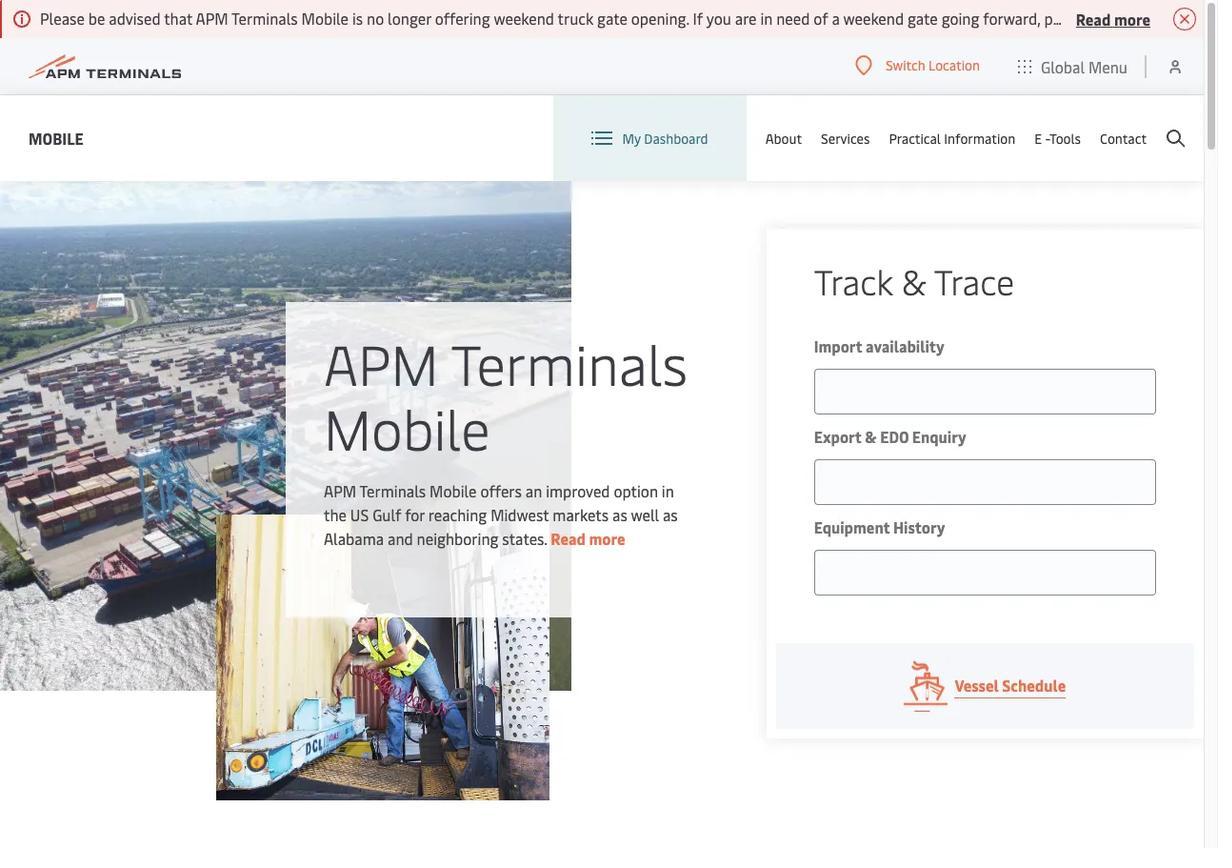Task type: vqa. For each thing, say whether or not it's contained in the screenshot.
the top the Read
yes



Task type: locate. For each thing, give the bounding box(es) containing it.
practical information
[[889, 129, 1016, 147]]

1 vertical spatial apm
[[324, 325, 439, 400]]

advised
[[109, 8, 161, 29]]

mobile
[[302, 8, 349, 29], [29, 127, 84, 148], [324, 390, 490, 465], [430, 480, 477, 501]]

import
[[814, 335, 863, 356]]

please
[[1045, 8, 1089, 29]]

0 vertical spatial read
[[1077, 8, 1111, 29]]

markets
[[553, 504, 609, 525]]

dashboard
[[644, 129, 709, 147]]

in inside apm terminals mobile offers an improved option in the us gulf for reaching midwest markets as well as alabama and neighboring states.
[[662, 480, 674, 501]]

read more
[[1077, 8, 1151, 29], [551, 528, 626, 549]]

read inside "button"
[[1077, 8, 1111, 29]]

0 horizontal spatial &
[[865, 426, 877, 447]]

gate left going
[[908, 8, 938, 29]]

for
[[405, 504, 425, 525]]

0 vertical spatial read more
[[1077, 8, 1151, 29]]

terminals inside apm terminals mobile offers an improved option in the us gulf for reaching midwest markets as well as alabama and neighboring states.
[[360, 480, 426, 501]]

read for read more link
[[551, 528, 586, 549]]

read up global menu
[[1077, 8, 1111, 29]]

more
[[1115, 8, 1151, 29], [589, 528, 626, 549]]

gate
[[598, 8, 628, 29], [908, 8, 938, 29]]

the
[[324, 504, 347, 525]]

global
[[1042, 56, 1085, 77]]

1 horizontal spatial weekend
[[844, 8, 904, 29]]

1 horizontal spatial &
[[902, 257, 927, 304]]

weekend left truck
[[494, 8, 555, 29]]

practical information button
[[889, 95, 1016, 181]]

contact button
[[1101, 95, 1147, 181]]

1 horizontal spatial terminals
[[360, 480, 426, 501]]

1 vertical spatial terminals
[[451, 325, 688, 400]]

in right are
[[761, 8, 773, 29]]

global menu
[[1042, 56, 1128, 77]]

1 vertical spatial more
[[589, 528, 626, 549]]

mobile inside apm terminals mobile
[[324, 390, 490, 465]]

&
[[902, 257, 927, 304], [865, 426, 877, 447]]

us
[[351, 504, 369, 525]]

forward,
[[984, 8, 1041, 29]]

as right well
[[663, 504, 678, 525]]

0 horizontal spatial read
[[551, 528, 586, 549]]

read down markets
[[551, 528, 586, 549]]

0 horizontal spatial weekend
[[494, 8, 555, 29]]

2 vertical spatial apm
[[324, 480, 356, 501]]

switch location
[[886, 56, 981, 75]]

0 horizontal spatial terminals
[[232, 8, 298, 29]]

apm inside apm terminals mobile offers an improved option in the us gulf for reaching midwest markets as well as alabama and neighboring states.
[[324, 480, 356, 501]]

terminals
[[232, 8, 298, 29], [451, 325, 688, 400], [360, 480, 426, 501]]

history
[[894, 516, 946, 537]]

weekend right a
[[844, 8, 904, 29]]

practical
[[889, 129, 941, 147]]

apm terminals mobile offers an improved option in the us gulf for reaching midwest markets as well as alabama and neighboring states.
[[324, 480, 678, 549]]

more left close alert image
[[1115, 8, 1151, 29]]

information
[[945, 129, 1016, 147]]

1 vertical spatial read more
[[551, 528, 626, 549]]

tools
[[1050, 129, 1082, 147]]

0 vertical spatial apm
[[196, 8, 228, 29]]

1 vertical spatial read
[[551, 528, 586, 549]]

2 horizontal spatial terminals
[[451, 325, 688, 400]]

services button
[[821, 95, 870, 181]]

mobile inside apm terminals mobile offers an improved option in the us gulf for reaching midwest markets as well as alabama and neighboring states.
[[430, 480, 477, 501]]

midwest
[[491, 504, 549, 525]]

you
[[707, 8, 732, 29]]

more inside read more "button"
[[1115, 8, 1151, 29]]

my dashboard
[[623, 129, 709, 147]]

in right option
[[662, 480, 674, 501]]

1 horizontal spatial gate
[[908, 8, 938, 29]]

read more down markets
[[551, 528, 626, 549]]

0 vertical spatial &
[[902, 257, 927, 304]]

option
[[614, 480, 658, 501]]

availability
[[866, 335, 945, 356]]

1 horizontal spatial more
[[1115, 8, 1151, 29]]

0 horizontal spatial more
[[589, 528, 626, 549]]

e -tools
[[1035, 129, 1082, 147]]

location
[[929, 56, 981, 75]]

1 vertical spatial in
[[662, 480, 674, 501]]

0 horizontal spatial as
[[613, 504, 628, 525]]

apm inside apm terminals mobile
[[324, 325, 439, 400]]

be
[[88, 8, 105, 29]]

read
[[1077, 8, 1111, 29], [551, 528, 586, 549]]

1 horizontal spatial read
[[1077, 8, 1111, 29]]

more down markets
[[589, 528, 626, 549]]

terminals inside apm terminals mobile
[[451, 325, 688, 400]]

as left well
[[613, 504, 628, 525]]

1 vertical spatial &
[[865, 426, 877, 447]]

apm
[[196, 8, 228, 29], [324, 325, 439, 400], [324, 480, 356, 501]]

more for read more "button"
[[1115, 8, 1151, 29]]

2 vertical spatial terminals
[[360, 480, 426, 501]]

read more up menu
[[1077, 8, 1151, 29]]

terminals for apm terminals mobile offers an improved option in the us gulf for reaching midwest markets as well as alabama and neighboring states.
[[360, 480, 426, 501]]

edo
[[881, 426, 909, 447]]

that
[[164, 8, 193, 29]]

0 horizontal spatial read more
[[551, 528, 626, 549]]

need
[[777, 8, 810, 29]]

0 vertical spatial more
[[1115, 8, 1151, 29]]

gate right truck
[[598, 8, 628, 29]]

please be advised that apm terminals mobile is no longer offering weekend truck gate opening. if you are in need of a weekend gate going forward, please email
[[40, 8, 1134, 29]]

if
[[693, 8, 703, 29]]

enquiry
[[913, 426, 967, 447]]

& left edo
[[865, 426, 877, 447]]

0 vertical spatial terminals
[[232, 8, 298, 29]]

0 horizontal spatial gate
[[598, 8, 628, 29]]

0 horizontal spatial in
[[662, 480, 674, 501]]

1 horizontal spatial read more
[[1077, 8, 1151, 29]]

as
[[613, 504, 628, 525], [663, 504, 678, 525]]

xin da yang zhou  docked at apm terminals mobile image
[[0, 181, 572, 691]]

0 vertical spatial in
[[761, 8, 773, 29]]

no
[[367, 8, 384, 29]]

-
[[1046, 129, 1050, 147]]

in
[[761, 8, 773, 29], [662, 480, 674, 501]]

weekend
[[494, 8, 555, 29], [844, 8, 904, 29]]

& left trace at the top right of page
[[902, 257, 927, 304]]

improved
[[546, 480, 610, 501]]

1 horizontal spatial as
[[663, 504, 678, 525]]



Task type: describe. For each thing, give the bounding box(es) containing it.
switch location button
[[856, 55, 981, 76]]

services
[[821, 129, 870, 147]]

read more link
[[551, 528, 626, 549]]

opening.
[[632, 8, 690, 29]]

e -tools button
[[1035, 95, 1082, 181]]

export
[[814, 426, 862, 447]]

vessel
[[955, 675, 999, 696]]

terminals for apm terminals mobile
[[451, 325, 688, 400]]

longer
[[388, 8, 431, 29]]

1 gate from the left
[[598, 8, 628, 29]]

more for read more link
[[589, 528, 626, 549]]

vessel schedule
[[955, 675, 1067, 696]]

export & edo enquiry
[[814, 426, 967, 447]]

2 weekend from the left
[[844, 8, 904, 29]]

my dashboard button
[[592, 95, 709, 181]]

read more for read more "button"
[[1077, 8, 1151, 29]]

mobile link
[[29, 126, 84, 150]]

global menu button
[[1000, 38, 1147, 95]]

e
[[1035, 129, 1043, 147]]

neighboring
[[417, 528, 499, 549]]

2 as from the left
[[663, 504, 678, 525]]

please
[[40, 8, 85, 29]]

1 weekend from the left
[[494, 8, 555, 29]]

offering
[[435, 8, 490, 29]]

apm for apm terminals mobile
[[324, 325, 439, 400]]

contact
[[1101, 129, 1147, 147]]

offers
[[481, 480, 522, 501]]

1 horizontal spatial in
[[761, 8, 773, 29]]

truck
[[558, 8, 594, 29]]

1 as from the left
[[613, 504, 628, 525]]

a
[[832, 8, 840, 29]]

going
[[942, 8, 980, 29]]

is
[[353, 8, 363, 29]]

an
[[526, 480, 542, 501]]

& for trace
[[902, 257, 927, 304]]

switch
[[886, 56, 926, 75]]

2 gate from the left
[[908, 8, 938, 29]]

equipment history
[[814, 516, 946, 537]]

track
[[814, 257, 893, 304]]

mobile secondary image
[[217, 515, 550, 800]]

read for read more "button"
[[1077, 8, 1111, 29]]

read more button
[[1077, 7, 1151, 30]]

menu
[[1089, 56, 1128, 77]]

trace
[[935, 257, 1015, 304]]

and
[[388, 528, 413, 549]]

vessel schedule link
[[776, 643, 1195, 729]]

track & trace
[[814, 257, 1015, 304]]

apm terminals mobile
[[324, 325, 688, 465]]

schedule
[[1003, 675, 1067, 696]]

my
[[623, 129, 641, 147]]

close alert image
[[1174, 8, 1197, 30]]

of
[[814, 8, 829, 29]]

states.
[[502, 528, 547, 549]]

email
[[1093, 8, 1130, 29]]

apm for apm terminals mobile offers an improved option in the us gulf for reaching midwest markets as well as alabama and neighboring states.
[[324, 480, 356, 501]]

gulf
[[373, 504, 401, 525]]

about button
[[766, 95, 802, 181]]

well
[[631, 504, 659, 525]]

reaching
[[429, 504, 487, 525]]

about
[[766, 129, 802, 147]]

read more for read more link
[[551, 528, 626, 549]]

equipment
[[814, 516, 890, 537]]

& for edo
[[865, 426, 877, 447]]

are
[[735, 8, 757, 29]]

alabama
[[324, 528, 384, 549]]

import availability
[[814, 335, 945, 356]]



